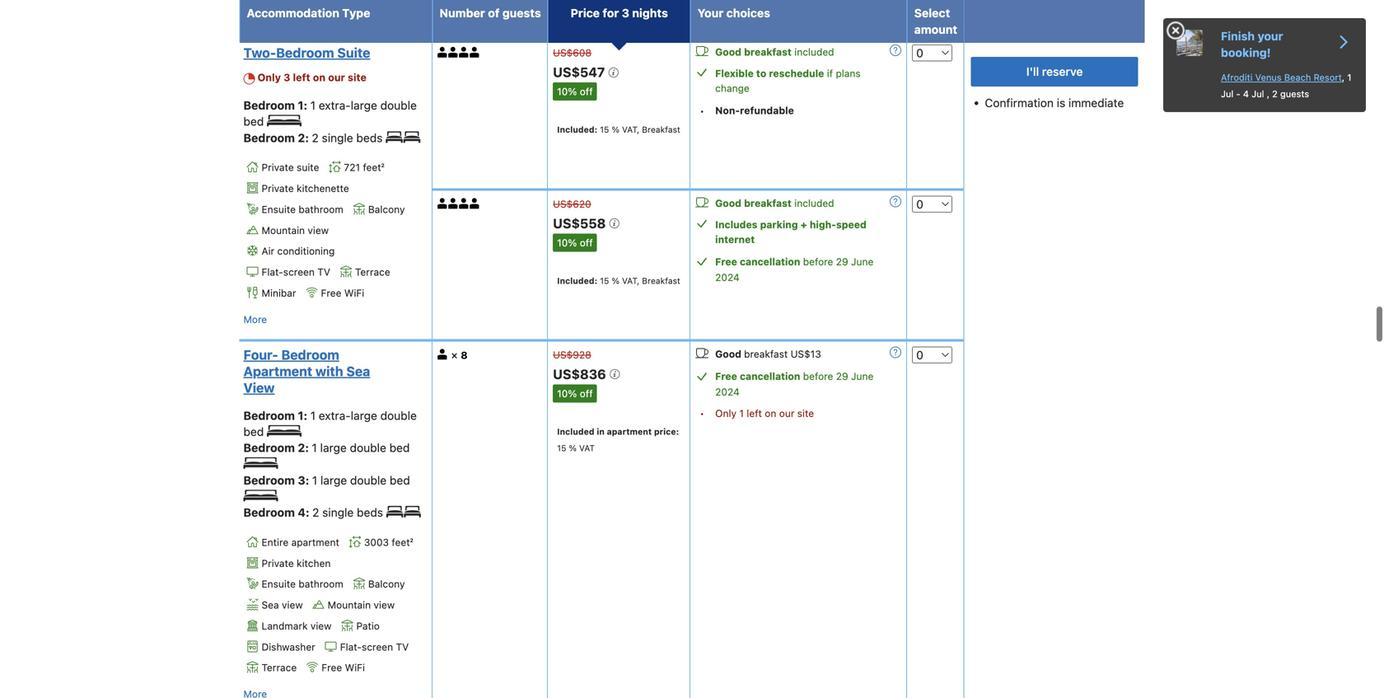 Task type: locate. For each thing, give the bounding box(es) containing it.
3 off from the top
[[580, 388, 593, 399]]

10% off. you're getting a reduced rate because this property is offering a early booker deal.. element down us$836
[[553, 385, 597, 403]]

included: down us$547
[[557, 125, 598, 134]]

included: for us$558
[[557, 276, 598, 285]]

10% off. you're getting a reduced rate because this property is offering a early booker deal.. element for us$558
[[553, 234, 597, 252]]

ensuite down private kitchenette
[[262, 204, 296, 215]]

3 right the for
[[622, 6, 630, 20]]

bedroom
[[276, 45, 334, 61], [282, 347, 340, 363]]

two-bedroom suite
[[244, 45, 371, 61]]

1 extra-large double bed down with in the bottom left of the page
[[244, 409, 417, 439]]

2 free cancellation from the top
[[716, 371, 801, 382]]

jul right 4
[[1252, 89, 1265, 99]]

private for private kitchenette
[[262, 183, 294, 194]]

2 single beds for bedroom 2:
[[312, 131, 386, 144]]

2 extra- from the top
[[319, 409, 351, 422]]

cancellation down good breakfast us$13
[[740, 371, 801, 382]]

0 horizontal spatial jul
[[1222, 89, 1234, 99]]

1 vertical spatial sea
[[262, 599, 279, 611]]

1 vertical spatial tv
[[396, 641, 409, 653]]

29
[[837, 256, 849, 267], [837, 371, 849, 382]]

free
[[716, 256, 738, 267], [321, 287, 342, 299], [716, 371, 738, 382], [322, 662, 342, 674]]

vat,
[[622, 125, 640, 134], [622, 276, 640, 285]]

2 down venus
[[1273, 89, 1278, 99]]

more link
[[244, 9, 267, 26], [244, 311, 267, 328]]

1 1 extra-large double bed from the top
[[244, 99, 417, 128]]

2 single beds up 721
[[312, 131, 386, 144]]

1 vertical spatial flat-
[[340, 641, 362, 653]]

1 breakfast from the top
[[642, 125, 681, 134]]

0 horizontal spatial terrace
[[262, 662, 297, 674]]

0 vertical spatial balcony
[[368, 204, 405, 215]]

single up entire apartment at the bottom left
[[323, 506, 354, 519]]

• left only 1 left on our site
[[700, 408, 705, 419]]

1 included: from the top
[[557, 125, 598, 134]]

% inside included in apartment price: 15 % vat
[[569, 443, 577, 453]]

off down us$547
[[580, 86, 593, 97]]

1 vertical spatial breakfast
[[642, 276, 681, 285]]

included up if at right
[[795, 46, 835, 58]]

1 vertical spatial single
[[323, 506, 354, 519]]

free cancellation down the internet
[[716, 256, 801, 267]]

3 breakfast from the top
[[744, 348, 788, 360]]

wifi down patio
[[345, 662, 365, 674]]

1 inside 1 jul - 4 jul  ,
[[1348, 72, 1352, 83]]

2 more from the top
[[244, 314, 267, 325]]

3 10% off. you're getting a reduced rate because this property is offering a early booker deal.. element from the top
[[553, 385, 597, 403]]

3003
[[364, 537, 389, 548]]

2 10% from the top
[[557, 237, 577, 248]]

3 10% from the top
[[557, 388, 577, 399]]

1 bedroom 2: from the top
[[244, 131, 312, 144]]

2 10% off from the top
[[557, 237, 593, 248]]

1 vat, from the top
[[622, 125, 640, 134]]

1 vertical spatial free wifi
[[322, 662, 365, 674]]

extra- for single
[[319, 99, 351, 112]]

0 vertical spatial included
[[795, 46, 835, 58]]

1 private from the top
[[262, 162, 294, 173]]

1 horizontal spatial mountain
[[328, 599, 371, 611]]

1 bedroom 1: from the top
[[244, 99, 311, 112]]

included
[[795, 46, 835, 58], [795, 197, 835, 209]]

0 vertical spatial ensuite
[[262, 204, 296, 215]]

1 vertical spatial more link
[[244, 311, 267, 328]]

1 vertical spatial private
[[262, 183, 294, 194]]

apartment up kitchen
[[291, 537, 340, 548]]

2 included: from the top
[[557, 276, 598, 285]]

0 vertical spatial sea
[[347, 363, 370, 379]]

only down good breakfast us$13
[[716, 408, 737, 419]]

2 • from the top
[[700, 408, 705, 419]]

1 vertical spatial guests
[[1281, 89, 1310, 99]]

breakfast
[[642, 125, 681, 134], [642, 276, 681, 285]]

left for 1
[[747, 408, 762, 419]]

good up flexible
[[716, 46, 742, 58]]

left
[[293, 71, 310, 83], [747, 408, 762, 419]]

wifi right minibar
[[344, 287, 365, 299]]

2 balcony from the top
[[368, 578, 405, 590]]

bedroom inside four- bedroom apartment with sea view
[[282, 347, 340, 363]]

10% down the us$558
[[557, 237, 577, 248]]

10% off for us$547
[[557, 86, 593, 97]]

before 29 june 2024 down us$13
[[716, 371, 874, 398]]

0 vertical spatial only
[[258, 71, 281, 83]]

single for bedroom 4:
[[323, 506, 354, 519]]

flat-screen tv down air conditioning
[[262, 266, 331, 278]]

2 vertical spatial 10% off. you're getting a reduced rate because this property is offering a early booker deal.. element
[[553, 385, 597, 403]]

0 vertical spatial free cancellation
[[716, 256, 801, 267]]

2024
[[716, 271, 740, 283], [716, 386, 740, 398]]

2 vertical spatial 15
[[557, 443, 567, 453]]

suite
[[338, 45, 371, 61]]

view
[[244, 380, 275, 396]]

bedroom 1: for 2 single beds
[[244, 99, 311, 112]]

0 vertical spatial bedroom 1:
[[244, 99, 311, 112]]

off down us$836
[[580, 388, 593, 399]]

0 vertical spatial %
[[612, 125, 620, 134]]

% for us$558
[[612, 276, 620, 285]]

0 vertical spatial terrace
[[355, 266, 391, 278]]

breakfast up parking
[[744, 197, 792, 209]]

15 down us$547
[[600, 125, 610, 134]]

1 vertical spatial left
[[747, 408, 762, 419]]

2024 up only 1 left on our site
[[716, 386, 740, 398]]

sea
[[347, 363, 370, 379], [262, 599, 279, 611]]

site for only 1 left on our site
[[798, 408, 815, 419]]

1 vertical spatial beds
[[357, 506, 383, 519]]

single up 721
[[322, 131, 353, 144]]

ensuite bathroom down private kitchen
[[262, 578, 344, 590]]

2 for bedroom 2:
[[312, 131, 319, 144]]

1 horizontal spatial left
[[747, 408, 762, 419]]

bathroom for sea view
[[299, 578, 344, 590]]

refundable
[[740, 105, 795, 116]]

us$547
[[553, 65, 608, 80]]

double
[[381, 99, 417, 112], [381, 409, 417, 422], [350, 441, 387, 455], [350, 473, 387, 487]]

1 vertical spatial site
[[798, 408, 815, 419]]

patio
[[357, 620, 380, 632]]

bedroom for suite
[[276, 45, 334, 61]]

0 vertical spatial 2 single beds
[[312, 131, 386, 144]]

2 good from the top
[[716, 197, 742, 209]]

2 bedroom 1: from the top
[[244, 409, 311, 422]]

1 ensuite from the top
[[262, 204, 296, 215]]

1 vertical spatial good breakfast included
[[716, 197, 835, 209]]

0 vertical spatial off
[[580, 86, 593, 97]]

1 vertical spatial balcony
[[368, 578, 405, 590]]

15
[[600, 125, 610, 134], [600, 276, 610, 285], [557, 443, 567, 453]]

our
[[328, 71, 345, 83], [780, 408, 795, 419]]

only for only 3 left on our site
[[258, 71, 281, 83]]

3 10% off from the top
[[557, 388, 593, 399]]

1 vertical spatial 1 large double bed
[[312, 473, 410, 487]]

us$608
[[553, 47, 592, 59]]

vat, for us$558
[[622, 276, 640, 285]]

1 horizontal spatial feet²
[[392, 537, 414, 548]]

10% off. you're getting a reduced rate because this property is offering a early booker deal.. element for us$836
[[553, 385, 597, 403]]

more down minibar
[[244, 314, 267, 325]]

private down the entire
[[262, 558, 294, 569]]

bathroom down kitchenette
[[299, 204, 344, 215]]

vat, for us$547
[[622, 125, 640, 134]]

1 good from the top
[[716, 46, 742, 58]]

free cancellation
[[716, 256, 801, 267], [716, 371, 801, 382]]

0 vertical spatial 10% off
[[557, 86, 593, 97]]

on
[[313, 71, 326, 83], [765, 408, 777, 419]]

us$928
[[553, 349, 592, 361]]

mountain view up air conditioning
[[262, 225, 329, 236]]

occupancy image
[[459, 47, 470, 58], [470, 47, 481, 58], [438, 198, 448, 209], [470, 198, 481, 209]]

occupancy image
[[438, 47, 448, 58], [448, 47, 459, 58], [448, 198, 459, 209], [459, 198, 470, 209], [438, 349, 448, 360]]

2 vat, from the top
[[622, 276, 640, 285]]

0 horizontal spatial mountain
[[262, 225, 305, 236]]

2 good breakfast included from the top
[[716, 197, 835, 209]]

0 vertical spatial site
[[348, 71, 367, 83]]

2 up "suite" on the top left of page
[[312, 131, 319, 144]]

2 vertical spatial private
[[262, 558, 294, 569]]

10% off. you're getting a reduced rate because this property is offering a early booker deal.. element down us$547
[[553, 83, 597, 101]]

0 vertical spatial single
[[322, 131, 353, 144]]

bedroom 1: down view
[[244, 409, 311, 422]]

0 vertical spatial beds
[[357, 131, 383, 144]]

beds
[[357, 131, 383, 144], [357, 506, 383, 519]]

1 down only 3 left on our site
[[311, 99, 316, 112]]

1 extra-large double bed for large
[[244, 409, 417, 439]]

good breakfast included
[[716, 46, 835, 58], [716, 197, 835, 209]]

1 10% off from the top
[[557, 86, 593, 97]]

only down the two-
[[258, 71, 281, 83]]

included: 15 % vat, breakfast for us$547
[[557, 125, 681, 134]]

1 large double bed
[[312, 441, 410, 455], [312, 473, 410, 487]]

1 extra-large double bed down only 3 left on our site
[[244, 99, 417, 128]]

bedroom up with in the bottom left of the page
[[282, 347, 340, 363]]

1 down four- bedroom apartment with sea view
[[311, 409, 316, 422]]

2 more details on meals and payment options image from the top
[[890, 347, 902, 358]]

our down good breakfast us$13
[[780, 408, 795, 419]]

off down the us$558
[[580, 237, 593, 248]]

on down good breakfast us$13
[[765, 408, 777, 419]]

0 vertical spatial bedroom 2:
[[244, 131, 312, 144]]

balcony down 721 feet²
[[368, 204, 405, 215]]

3 down two-bedroom suite at top
[[284, 71, 290, 83]]

amount
[[915, 23, 958, 36]]

-
[[1237, 89, 1241, 99]]

1 horizontal spatial jul
[[1252, 89, 1265, 99]]

guests down beach
[[1281, 89, 1310, 99]]

1 horizontal spatial site
[[798, 408, 815, 419]]

four-
[[244, 347, 278, 363]]

1
[[1348, 72, 1352, 83], [311, 99, 316, 112], [740, 408, 744, 419], [311, 409, 316, 422], [312, 441, 317, 455], [312, 473, 318, 487]]

2 1 extra-large double bed from the top
[[244, 409, 417, 439]]

0 vertical spatial private
[[262, 162, 294, 173]]

0 vertical spatial our
[[328, 71, 345, 83]]

bedroom 2: for 1 large double bed
[[244, 441, 312, 455]]

bathroom
[[299, 204, 344, 215], [299, 578, 344, 590]]

1 horizontal spatial on
[[765, 408, 777, 419]]

free wifi down conditioning
[[321, 287, 365, 299]]

feet²
[[363, 162, 385, 173], [392, 537, 414, 548]]

0 vertical spatial bathroom
[[299, 204, 344, 215]]

10% down us$547
[[557, 86, 577, 97]]

screen down patio
[[362, 641, 393, 653]]

nights
[[633, 6, 668, 20]]

1 vertical spatial before
[[804, 371, 834, 382]]

3 private from the top
[[262, 558, 294, 569]]

1 vertical spatial screen
[[362, 641, 393, 653]]

0 vertical spatial on
[[313, 71, 326, 83]]

private left "suite" on the top left of page
[[262, 162, 294, 173]]

change
[[716, 83, 750, 94]]

10% off. you're getting a reduced rate because this property is offering a early booker deal.. element for us$547
[[553, 83, 597, 101]]

2 more link from the top
[[244, 311, 267, 328]]

more link up the two-
[[244, 9, 267, 26]]

screen down air conditioning
[[283, 266, 315, 278]]

2 bathroom from the top
[[299, 578, 344, 590]]

1 10% from the top
[[557, 86, 577, 97]]

more link down minibar
[[244, 311, 267, 328]]

0 vertical spatial more
[[244, 12, 267, 23]]

free down landmark view
[[322, 662, 342, 674]]

2 off from the top
[[580, 237, 593, 248]]

0 vertical spatial •
[[700, 105, 705, 117]]

1 up bedroom 3: on the bottom left of page
[[312, 441, 317, 455]]

2 10% off. you're getting a reduced rate because this property is offering a early booker deal.. element from the top
[[553, 234, 597, 252]]

beds up 721 feet²
[[357, 131, 383, 144]]

1 vertical spatial mountain view
[[328, 599, 395, 611]]

0 vertical spatial 10%
[[557, 86, 577, 97]]

off for us$836
[[580, 388, 593, 399]]

1 horizontal spatial terrace
[[355, 266, 391, 278]]

1 vertical spatial off
[[580, 237, 593, 248]]

, right beach
[[1343, 72, 1346, 83]]

i'll reserve
[[1027, 65, 1084, 78]]

air conditioning
[[262, 245, 335, 257]]

before down "high-"
[[804, 256, 834, 267]]

0 vertical spatial june
[[852, 256, 874, 267]]

1 horizontal spatial screen
[[362, 641, 393, 653]]

conditioning
[[277, 245, 335, 257]]

2 jul from the left
[[1252, 89, 1265, 99]]

%
[[612, 125, 620, 134], [612, 276, 620, 285], [569, 443, 577, 453]]

1 vertical spatial 10%
[[557, 237, 577, 248]]

1 1 large double bed from the top
[[312, 441, 410, 455]]

0 horizontal spatial site
[[348, 71, 367, 83]]

1 cancellation from the top
[[740, 256, 801, 267]]

entire apartment
[[262, 537, 340, 548]]

on down two-bedroom suite at top
[[313, 71, 326, 83]]

flat-screen tv down patio
[[340, 641, 409, 653]]

more details on meals and payment options image
[[890, 45, 902, 56], [890, 347, 902, 358]]

included: down the us$558
[[557, 276, 598, 285]]

extra- down four- bedroom apartment with sea view link
[[319, 409, 351, 422]]

, down venus
[[1268, 89, 1270, 99]]

parking
[[761, 219, 798, 230]]

, inside 1 jul - 4 jul  ,
[[1268, 89, 1270, 99]]

private
[[262, 162, 294, 173], [262, 183, 294, 194], [262, 558, 294, 569]]

ensuite bathroom
[[262, 204, 344, 215], [262, 578, 344, 590]]

15 down included
[[557, 443, 567, 453]]

good up includes
[[716, 197, 742, 209]]

free cancellation down good breakfast us$13
[[716, 371, 801, 382]]

0 horizontal spatial flat-
[[262, 266, 283, 278]]

1 before 29 june 2024 from the top
[[716, 256, 874, 283]]

apartment right in
[[607, 427, 652, 436]]

0 horizontal spatial ,
[[1268, 89, 1270, 99]]

× 8
[[451, 349, 468, 361]]

1 vertical spatial ensuite bathroom
[[262, 578, 344, 590]]

3 good from the top
[[716, 348, 742, 360]]

1 ensuite bathroom from the top
[[262, 204, 344, 215]]

0 vertical spatial 1 large double bed
[[312, 441, 410, 455]]

10% off down us$836
[[557, 388, 593, 399]]

0 vertical spatial guests
[[503, 6, 541, 20]]

0 vertical spatial vat,
[[622, 125, 640, 134]]

air
[[262, 245, 275, 257]]

0 vertical spatial bedroom
[[276, 45, 334, 61]]

extra- down only 3 left on our site
[[319, 99, 351, 112]]

1 up bedroom 4: at bottom
[[312, 473, 318, 487]]

1 large double bed down four- bedroom apartment with sea view link
[[312, 441, 410, 455]]

10% off. you're getting a reduced rate because this property is offering a early booker deal.. element down the us$558
[[553, 234, 597, 252]]

minibar
[[262, 287, 296, 299]]

bedroom 2:
[[244, 131, 312, 144], [244, 441, 312, 455]]

1 extra- from the top
[[319, 99, 351, 112]]

0 horizontal spatial tv
[[318, 266, 331, 278]]

june
[[852, 256, 874, 267], [852, 371, 874, 382]]

1 vertical spatial bedroom 1:
[[244, 409, 311, 422]]

1 vertical spatial june
[[852, 371, 874, 382]]

0 vertical spatial before 29 june 2024
[[716, 256, 874, 283]]

left down two-bedroom suite at top
[[293, 71, 310, 83]]

1 vertical spatial before 29 june 2024
[[716, 371, 874, 398]]

0 horizontal spatial apartment
[[291, 537, 340, 548]]

sea up landmark
[[262, 599, 279, 611]]

sea right with in the bottom left of the page
[[347, 363, 370, 379]]

off for us$547
[[580, 86, 593, 97]]

price
[[571, 6, 600, 20]]

bathroom down kitchen
[[299, 578, 344, 590]]

breakfast left us$13
[[744, 348, 788, 360]]

with
[[316, 363, 343, 379]]

10% off. you're getting a reduced rate because this property is offering a early booker deal.. element
[[553, 83, 597, 101], [553, 234, 597, 252], [553, 385, 597, 403]]

0 horizontal spatial sea
[[262, 599, 279, 611]]

1 vertical spatial bedroom
[[282, 347, 340, 363]]

1 horizontal spatial apartment
[[607, 427, 652, 436]]

free wifi down patio
[[322, 662, 365, 674]]

1 large double bed for bedroom 3:
[[312, 473, 410, 487]]

0 vertical spatial cancellation
[[740, 256, 801, 267]]

extra-
[[319, 99, 351, 112], [319, 409, 351, 422]]

guests right of at the top left
[[503, 6, 541, 20]]

10% off down the us$558
[[557, 237, 593, 248]]

included: 15 % vat, breakfast down us$547
[[557, 125, 681, 134]]

jul
[[1222, 89, 1234, 99], [1252, 89, 1265, 99]]

only 3 left on our site
[[258, 71, 367, 83]]

2 bedroom 2: from the top
[[244, 441, 312, 455]]

1 off from the top
[[580, 86, 593, 97]]

our down two-bedroom suite link
[[328, 71, 345, 83]]

more details on meals and payment options image for us$547
[[890, 45, 902, 56]]

2 ensuite from the top
[[262, 578, 296, 590]]

10% off for us$558
[[557, 237, 593, 248]]

1 vertical spatial apartment
[[291, 537, 340, 548]]

1 vertical spatial 2024
[[716, 386, 740, 398]]

good breakfast included up parking
[[716, 197, 835, 209]]

0 vertical spatial apartment
[[607, 427, 652, 436]]

flat-
[[262, 266, 283, 278], [340, 641, 362, 653]]

sea view
[[262, 599, 303, 611]]

apartment inside included in apartment price: 15 % vat
[[607, 427, 652, 436]]

1 breakfast from the top
[[744, 46, 792, 58]]

2 1 large double bed from the top
[[312, 473, 410, 487]]

1 horizontal spatial sea
[[347, 363, 370, 379]]

1 vertical spatial on
[[765, 408, 777, 419]]

1 horizontal spatial only
[[716, 408, 737, 419]]

type
[[342, 6, 370, 20]]

mountain up air conditioning
[[262, 225, 305, 236]]

1 10% off. you're getting a reduced rate because this property is offering a early booker deal.. element from the top
[[553, 83, 597, 101]]

1 right resort
[[1348, 72, 1352, 83]]

2 breakfast from the top
[[744, 197, 792, 209]]

1 vertical spatial •
[[700, 408, 705, 419]]

0 horizontal spatial on
[[313, 71, 326, 83]]

2 included from the top
[[795, 197, 835, 209]]

1 2024 from the top
[[716, 271, 740, 283]]

ensuite up sea view
[[262, 578, 296, 590]]

before down us$13
[[804, 371, 834, 382]]

0 vertical spatial free wifi
[[321, 287, 365, 299]]

apartment
[[607, 427, 652, 436], [291, 537, 340, 548]]

included
[[557, 427, 595, 436]]

site down suite
[[348, 71, 367, 83]]

only
[[258, 71, 281, 83], [716, 408, 737, 419]]

1 more details on meals and payment options image from the top
[[890, 45, 902, 56]]

0 vertical spatial more link
[[244, 9, 267, 26]]

15 for us$547
[[600, 125, 610, 134]]

includes
[[716, 219, 758, 230]]

0 vertical spatial good
[[716, 46, 742, 58]]

bedroom 4:
[[244, 506, 313, 519]]

×
[[451, 349, 458, 361]]

private for private suite
[[262, 162, 294, 173]]

1 bathroom from the top
[[299, 204, 344, 215]]

1 • from the top
[[700, 105, 705, 117]]

0 horizontal spatial flat-screen tv
[[262, 266, 331, 278]]

1 vertical spatial 10% off. you're getting a reduced rate because this property is offering a early booker deal.. element
[[553, 234, 597, 252]]

1 vertical spatial cancellation
[[740, 371, 801, 382]]

2 ensuite bathroom from the top
[[262, 578, 344, 590]]

2 vertical spatial good
[[716, 348, 742, 360]]

15 down the us$558
[[600, 276, 610, 285]]

off
[[580, 86, 593, 97], [580, 237, 593, 248], [580, 388, 593, 399]]

good breakfast included up "flexible to reschedule"
[[716, 46, 835, 58]]

bedroom for apartment
[[282, 347, 340, 363]]

1 included: 15 % vat, breakfast from the top
[[557, 125, 681, 134]]

mountain view up patio
[[328, 599, 395, 611]]

2 vertical spatial 10%
[[557, 388, 577, 399]]

flat-screen tv
[[262, 266, 331, 278], [340, 641, 409, 653]]

1 vertical spatial flat-screen tv
[[340, 641, 409, 653]]

1 large double bed for bedroom 2:
[[312, 441, 410, 455]]

1 vertical spatial mountain
[[328, 599, 371, 611]]

2 breakfast from the top
[[642, 276, 681, 285]]

1 vertical spatial bedroom 2:
[[244, 441, 312, 455]]

2 single beds
[[312, 131, 386, 144], [313, 506, 386, 519]]

2 private from the top
[[262, 183, 294, 194]]

cancellation
[[740, 256, 801, 267], [740, 371, 801, 382]]

2 included: 15 % vat, breakfast from the top
[[557, 276, 681, 285]]

select
[[915, 6, 951, 20]]

ensuite for mountain
[[262, 204, 296, 215]]

bedroom 1: for 1 large double bed
[[244, 409, 311, 422]]

1 balcony from the top
[[368, 204, 405, 215]]

2 vertical spatial 2
[[313, 506, 319, 519]]

left for 3
[[293, 71, 310, 83]]

0 horizontal spatial left
[[293, 71, 310, 83]]

0 vertical spatial screen
[[283, 266, 315, 278]]

1 vertical spatial good
[[716, 197, 742, 209]]

2024 down the internet
[[716, 271, 740, 283]]

included: 15 % vat, breakfast down the us$558
[[557, 276, 681, 285]]

non-refundable
[[716, 105, 795, 116]]

bedroom up only 3 left on our site
[[276, 45, 334, 61]]

,
[[1343, 72, 1346, 83], [1268, 89, 1270, 99]]



Task type: vqa. For each thing, say whether or not it's contained in the screenshot.
Tu to the left
no



Task type: describe. For each thing, give the bounding box(es) containing it.
booking!
[[1222, 46, 1272, 59]]

single for bedroom 2:
[[322, 131, 353, 144]]

flexible to reschedule
[[716, 68, 825, 79]]

1 june from the top
[[852, 256, 874, 267]]

• for us$836
[[700, 408, 705, 419]]

+
[[801, 219, 808, 230]]

2 for bedroom 4:
[[313, 506, 319, 519]]

plans
[[836, 68, 861, 79]]

entire
[[262, 537, 289, 548]]

choices
[[727, 6, 771, 20]]

four- bedroom apartment with sea view
[[244, 347, 370, 396]]

immediate
[[1069, 96, 1125, 110]]

0 horizontal spatial 3
[[284, 71, 290, 83]]

beach
[[1285, 72, 1312, 83]]

two-bedroom suite link
[[244, 45, 423, 61]]

private for private kitchen
[[262, 558, 294, 569]]

more details on meals and payment options image for us$836
[[890, 347, 902, 358]]

4
[[1244, 89, 1250, 99]]

breakfast for us$547
[[744, 46, 792, 58]]

accommodation
[[247, 6, 340, 20]]

1 jul from the left
[[1222, 89, 1234, 99]]

1 free cancellation from the top
[[716, 256, 801, 267]]

0 horizontal spatial screen
[[283, 266, 315, 278]]

10% for us$836
[[557, 388, 577, 399]]

landmark
[[262, 620, 308, 632]]

four- bedroom apartment with sea view link
[[244, 347, 423, 396]]

beds for bedroom 4:
[[357, 506, 383, 519]]

0 vertical spatial 2
[[1273, 89, 1278, 99]]

confirmation is immediate
[[985, 96, 1125, 110]]

venus
[[1256, 72, 1282, 83]]

2 2024 from the top
[[716, 386, 740, 398]]

good for us$547
[[716, 46, 742, 58]]

more details on meals and payment options image
[[890, 196, 902, 207]]

2 june from the top
[[852, 371, 874, 382]]

view up landmark view
[[282, 599, 303, 611]]

price:
[[654, 427, 679, 436]]

1 jul - 4 jul  ,
[[1222, 72, 1352, 99]]

• for us$547
[[700, 105, 705, 117]]

bedroom 2: for 2 single beds
[[244, 131, 312, 144]]

included in apartment price: 15 % vat
[[557, 427, 679, 453]]

resort
[[1315, 72, 1343, 83]]

afroditi venus beach resort image
[[1177, 30, 1204, 56]]

0 vertical spatial mountain view
[[262, 225, 329, 236]]

two-
[[244, 45, 276, 61]]

1 29 from the top
[[837, 256, 849, 267]]

number
[[440, 6, 485, 20]]

1 down good breakfast us$13
[[740, 408, 744, 419]]

in
[[597, 427, 605, 436]]

view up conditioning
[[308, 225, 329, 236]]

kitchen
[[297, 558, 331, 569]]

free down the internet
[[716, 256, 738, 267]]

ensuite bathroom for kitchenette
[[262, 204, 344, 215]]

good breakfast us$13
[[716, 348, 822, 360]]

3003 feet²
[[364, 537, 414, 548]]

breakfast for us$558
[[642, 276, 681, 285]]

suite
[[297, 162, 319, 173]]

balcony for 721 feet²
[[368, 204, 405, 215]]

beds for bedroom 2:
[[357, 131, 383, 144]]

1 extra-large double bed for single
[[244, 99, 417, 128]]

reschedule
[[769, 68, 825, 79]]

select amount
[[915, 6, 958, 36]]

flexible
[[716, 68, 754, 79]]

afroditi venus beach resort ,
[[1222, 72, 1348, 83]]

feet² for 3003 feet²
[[392, 537, 414, 548]]

balcony for 3003 feet²
[[368, 578, 405, 590]]

us$558
[[553, 216, 609, 231]]

1 included from the top
[[795, 46, 835, 58]]

721 feet²
[[344, 162, 385, 173]]

2 guests
[[1273, 89, 1310, 99]]

1 more from the top
[[244, 12, 267, 23]]

breakfast for us$547
[[642, 125, 681, 134]]

2 cancellation from the top
[[740, 371, 801, 382]]

off for us$558
[[580, 237, 593, 248]]

your choices
[[698, 6, 771, 20]]

our for only 1 left on our site
[[780, 408, 795, 419]]

private suite
[[262, 162, 319, 173]]

your
[[698, 6, 724, 20]]

1 vertical spatial wifi
[[345, 662, 365, 674]]

dishwasher
[[262, 641, 316, 653]]

i'll reserve button
[[972, 57, 1139, 87]]

your
[[1258, 29, 1284, 43]]

if plans change
[[716, 68, 861, 94]]

ensuite for sea
[[262, 578, 296, 590]]

our for only 3 left on our site
[[328, 71, 345, 83]]

kitchenette
[[297, 183, 349, 194]]

included: for us$547
[[557, 125, 598, 134]]

good for us$836
[[716, 348, 742, 360]]

apartment
[[244, 363, 313, 379]]

2 before from the top
[[804, 371, 834, 382]]

extra- for large
[[319, 409, 351, 422]]

us$13
[[791, 348, 822, 360]]

8
[[461, 349, 468, 361]]

accommodation type
[[247, 6, 370, 20]]

private kitchenette
[[262, 183, 349, 194]]

high-
[[810, 219, 837, 230]]

ensuite bathroom for kitchen
[[262, 578, 344, 590]]

1 before from the top
[[804, 256, 834, 267]]

private kitchen
[[262, 558, 331, 569]]

% for us$547
[[612, 125, 620, 134]]

1 vertical spatial terrace
[[262, 662, 297, 674]]

10% for us$547
[[557, 86, 577, 97]]

included: 15 % vat, breakfast for us$558
[[557, 276, 681, 285]]

speed
[[837, 219, 867, 230]]

includes parking + high-speed internet
[[716, 219, 867, 245]]

vat
[[579, 443, 595, 453]]

landmark view
[[262, 620, 332, 632]]

15 inside included in apartment price: 15 % vat
[[557, 443, 567, 453]]

15 for us$558
[[600, 276, 610, 285]]

bedroom 3:
[[244, 473, 312, 487]]

1 more link from the top
[[244, 9, 267, 26]]

bathroom for mountain view
[[299, 204, 344, 215]]

2 before 29 june 2024 from the top
[[716, 371, 874, 398]]

free down conditioning
[[321, 287, 342, 299]]

view right landmark
[[311, 620, 332, 632]]

free down good breakfast us$13
[[716, 371, 738, 382]]

0 vertical spatial 3
[[622, 6, 630, 20]]

2 single beds for bedroom 4:
[[313, 506, 386, 519]]

price for 3 nights
[[571, 6, 668, 20]]

for
[[603, 6, 619, 20]]

10% for us$558
[[557, 237, 577, 248]]

0 vertical spatial flat-
[[262, 266, 283, 278]]

non-
[[716, 105, 740, 116]]

finish your booking!
[[1222, 29, 1284, 59]]

site for only 3 left on our site
[[348, 71, 367, 83]]

0 vertical spatial ,
[[1343, 72, 1346, 83]]

to
[[757, 68, 767, 79]]

2 29 from the top
[[837, 371, 849, 382]]

finish
[[1222, 29, 1256, 43]]

on for 3
[[313, 71, 326, 83]]

721
[[344, 162, 360, 173]]

on for 1
[[765, 408, 777, 419]]

number of guests
[[440, 6, 541, 20]]

feet² for 721 feet²
[[363, 162, 385, 173]]

only for only 1 left on our site
[[716, 408, 737, 419]]

0 horizontal spatial guests
[[503, 6, 541, 20]]

of
[[488, 6, 500, 20]]

breakfast for us$836
[[744, 348, 788, 360]]

confirmation
[[985, 96, 1054, 110]]

afroditi
[[1222, 72, 1253, 83]]

us$836
[[553, 367, 610, 382]]

0 vertical spatial wifi
[[344, 287, 365, 299]]

sea inside four- bedroom apartment with sea view
[[347, 363, 370, 379]]

view up patio
[[374, 599, 395, 611]]

is
[[1057, 96, 1066, 110]]

internet
[[716, 234, 755, 245]]

10% off for us$836
[[557, 388, 593, 399]]

1 good breakfast included from the top
[[716, 46, 835, 58]]

us$620
[[553, 198, 592, 210]]



